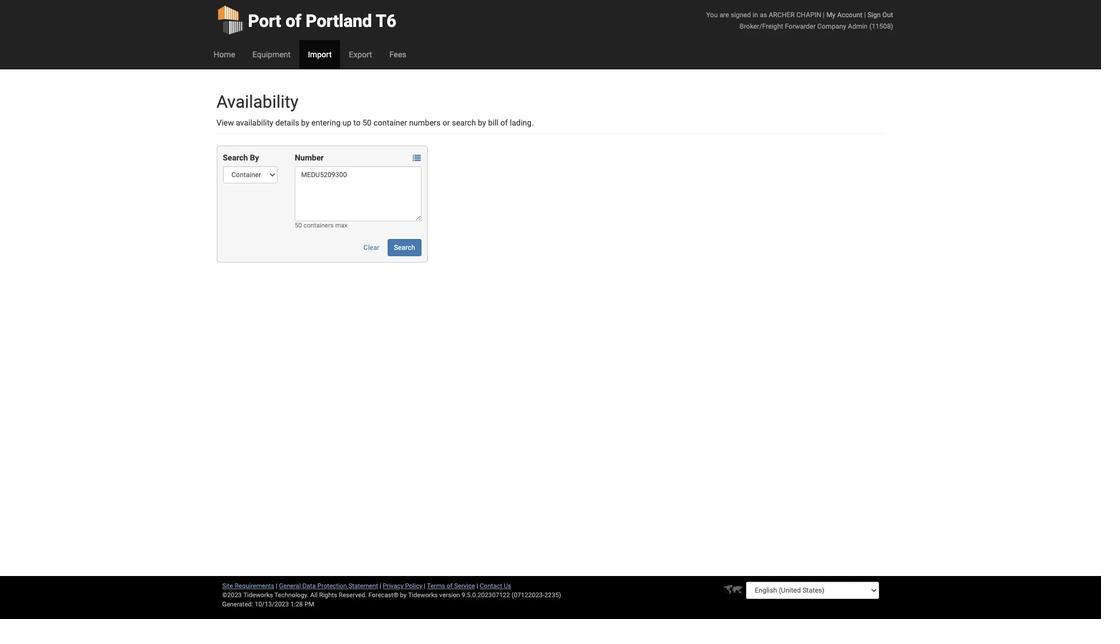 Task type: vqa. For each thing, say whether or not it's contained in the screenshot.
Creating
no



Task type: locate. For each thing, give the bounding box(es) containing it.
site requirements link
[[222, 583, 274, 590]]

by left bill
[[478, 118, 486, 127]]

general data protection statement link
[[279, 583, 378, 590]]

(07122023-
[[512, 592, 545, 599]]

export button
[[340, 40, 381, 69]]

protection
[[317, 583, 347, 590]]

clear
[[364, 244, 379, 252]]

port of portland t6
[[248, 11, 396, 31]]

out
[[883, 11, 893, 19]]

my
[[827, 11, 836, 19]]

number
[[295, 153, 324, 162]]

2 horizontal spatial by
[[478, 118, 486, 127]]

1:28
[[291, 601, 303, 609]]

terms
[[427, 583, 445, 590]]

50 containers max
[[295, 222, 348, 229]]

9.5.0.202307122
[[462, 592, 510, 599]]

10/13/2023
[[255, 601, 289, 609]]

site requirements | general data protection statement | privacy policy | terms of service | contact us ©2023 tideworks technology. all rights reserved. forecast® by tideworks version 9.5.0.202307122 (07122023-2235) generated: 10/13/2023 1:28 pm
[[222, 583, 561, 609]]

by right details
[[301, 118, 309, 127]]

0 vertical spatial of
[[286, 11, 302, 31]]

| left general
[[276, 583, 278, 590]]

0 vertical spatial search
[[223, 153, 248, 162]]

you
[[706, 11, 718, 19]]

home
[[214, 50, 235, 59]]

50
[[363, 118, 372, 127], [295, 222, 302, 229]]

signed
[[731, 11, 751, 19]]

contact
[[480, 583, 502, 590]]

by inside site requirements | general data protection statement | privacy policy | terms of service | contact us ©2023 tideworks technology. all rights reserved. forecast® by tideworks version 9.5.0.202307122 (07122023-2235) generated: 10/13/2023 1:28 pm
[[400, 592, 407, 599]]

statement
[[349, 583, 378, 590]]

1 vertical spatial search
[[394, 244, 415, 252]]

50 right to
[[363, 118, 372, 127]]

availability
[[217, 92, 299, 112]]

fees button
[[381, 40, 415, 69]]

view
[[217, 118, 234, 127]]

of
[[286, 11, 302, 31], [501, 118, 508, 127], [447, 583, 453, 590]]

home button
[[205, 40, 244, 69]]

2 horizontal spatial of
[[501, 118, 508, 127]]

1 horizontal spatial search
[[394, 244, 415, 252]]

search
[[223, 153, 248, 162], [394, 244, 415, 252]]

0 horizontal spatial search
[[223, 153, 248, 162]]

availability
[[236, 118, 273, 127]]

search for search
[[394, 244, 415, 252]]

2 vertical spatial of
[[447, 583, 453, 590]]

0 horizontal spatial 50
[[295, 222, 302, 229]]

0 vertical spatial 50
[[363, 118, 372, 127]]

chapin
[[797, 11, 821, 19]]

1 horizontal spatial of
[[447, 583, 453, 590]]

to
[[354, 118, 361, 127]]

policy
[[405, 583, 422, 590]]

by down privacy policy 'link'
[[400, 592, 407, 599]]

equipment button
[[244, 40, 299, 69]]

of right bill
[[501, 118, 508, 127]]

tideworks
[[408, 592, 438, 599]]

0 horizontal spatial of
[[286, 11, 302, 31]]

import
[[308, 50, 332, 59]]

1 horizontal spatial 50
[[363, 118, 372, 127]]

sign
[[868, 11, 881, 19]]

| up forecast®
[[380, 583, 381, 590]]

forecast®
[[369, 592, 399, 599]]

version
[[439, 592, 460, 599]]

1 horizontal spatial by
[[400, 592, 407, 599]]

search inside button
[[394, 244, 415, 252]]

50 left containers
[[295, 222, 302, 229]]

numbers
[[409, 118, 441, 127]]

2235)
[[545, 592, 561, 599]]

|
[[823, 11, 825, 19], [864, 11, 866, 19], [276, 583, 278, 590], [380, 583, 381, 590], [424, 583, 426, 590], [477, 583, 478, 590]]

by
[[250, 153, 259, 162]]

search left by
[[223, 153, 248, 162]]

search right clear
[[394, 244, 415, 252]]

by
[[301, 118, 309, 127], [478, 118, 486, 127], [400, 592, 407, 599]]

data
[[303, 583, 316, 590]]

of up the version
[[447, 583, 453, 590]]

of right port
[[286, 11, 302, 31]]



Task type: describe. For each thing, give the bounding box(es) containing it.
t6
[[376, 11, 396, 31]]

us
[[504, 583, 511, 590]]

(11508)
[[870, 22, 893, 30]]

you are signed in as archer chapin | my account | sign out broker/freight forwarder company admin (11508)
[[706, 11, 893, 30]]

port of portland t6 link
[[217, 0, 396, 40]]

privacy
[[383, 583, 404, 590]]

view availability details by entering up to 50 container numbers or search by bill of lading.
[[217, 118, 534, 127]]

containers
[[304, 222, 334, 229]]

admin
[[848, 22, 868, 30]]

max
[[335, 222, 348, 229]]

requirements
[[235, 583, 274, 590]]

search button
[[388, 239, 422, 256]]

equipment
[[252, 50, 291, 59]]

bill
[[488, 118, 499, 127]]

privacy policy link
[[383, 583, 422, 590]]

in
[[753, 11, 758, 19]]

pm
[[305, 601, 314, 609]]

search by
[[223, 153, 259, 162]]

fees
[[389, 50, 406, 59]]

service
[[454, 583, 475, 590]]

export
[[349, 50, 372, 59]]

lading.
[[510, 118, 534, 127]]

archer
[[769, 11, 795, 19]]

terms of service link
[[427, 583, 475, 590]]

or
[[443, 118, 450, 127]]

forwarder
[[785, 22, 816, 30]]

of inside site requirements | general data protection statement | privacy policy | terms of service | contact us ©2023 tideworks technology. all rights reserved. forecast® by tideworks version 9.5.0.202307122 (07122023-2235) generated: 10/13/2023 1:28 pm
[[447, 583, 453, 590]]

account
[[837, 11, 863, 19]]

generated:
[[222, 601, 253, 609]]

site
[[222, 583, 233, 590]]

| up tideworks
[[424, 583, 426, 590]]

container
[[374, 118, 407, 127]]

entering
[[311, 118, 341, 127]]

technology.
[[274, 592, 309, 599]]

rights
[[319, 592, 337, 599]]

all
[[310, 592, 318, 599]]

company
[[818, 22, 846, 30]]

port
[[248, 11, 281, 31]]

1 vertical spatial 50
[[295, 222, 302, 229]]

broker/freight
[[740, 22, 783, 30]]

are
[[720, 11, 729, 19]]

reserved.
[[339, 592, 367, 599]]

general
[[279, 583, 301, 590]]

up
[[343, 118, 352, 127]]

search for search by
[[223, 153, 248, 162]]

contact us link
[[480, 583, 511, 590]]

©2023 tideworks
[[222, 592, 273, 599]]

1 vertical spatial of
[[501, 118, 508, 127]]

| up 9.5.0.202307122
[[477, 583, 478, 590]]

sign out link
[[868, 11, 893, 19]]

my account link
[[827, 11, 863, 19]]

portland
[[306, 11, 372, 31]]

| left sign
[[864, 11, 866, 19]]

import button
[[299, 40, 340, 69]]

Number text field
[[295, 166, 421, 221]]

show list image
[[413, 154, 421, 163]]

clear button
[[357, 239, 386, 256]]

0 horizontal spatial by
[[301, 118, 309, 127]]

| left my
[[823, 11, 825, 19]]

as
[[760, 11, 767, 19]]

search
[[452, 118, 476, 127]]

details
[[275, 118, 299, 127]]



